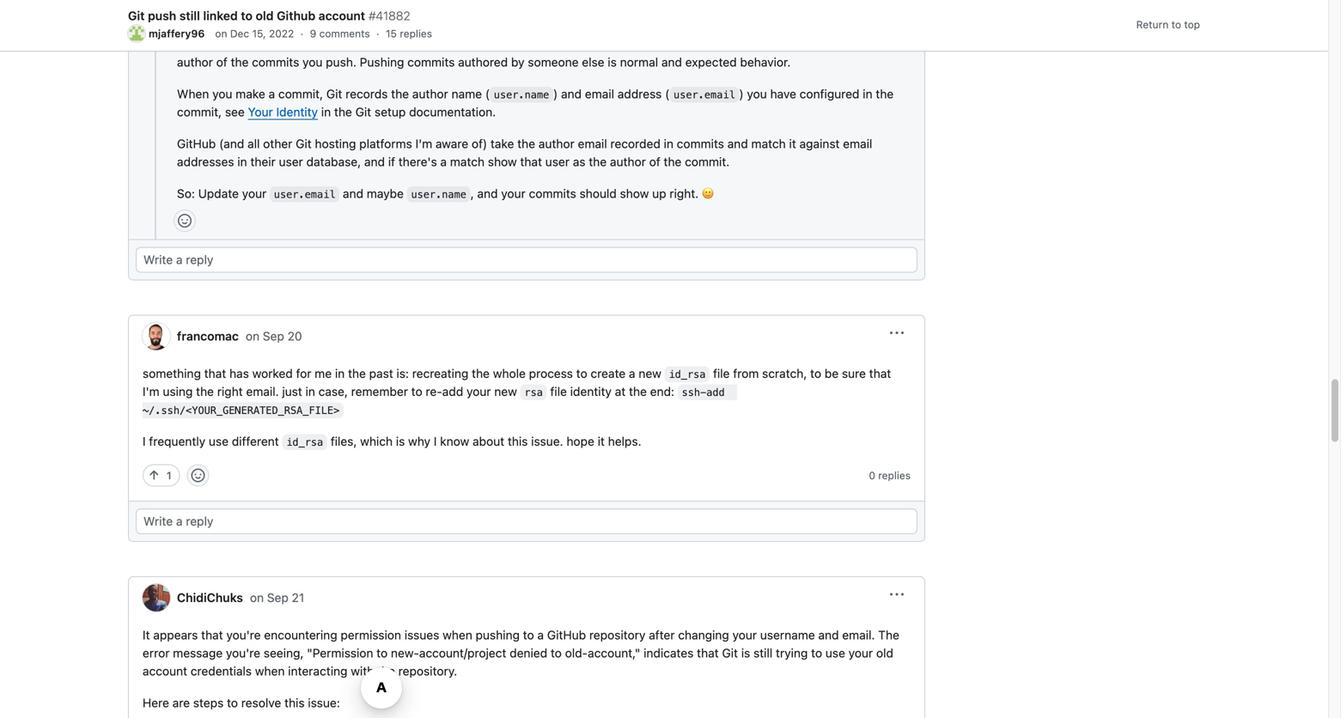 Task type: vqa. For each thing, say whether or not it's contained in the screenshot.
) you have configured in the commit, see
yes



Task type: describe. For each thing, give the bounding box(es) containing it.
0 horizontal spatial push
[[148, 9, 176, 23]]

git up @mjaffery96 icon
[[128, 9, 145, 23]]

resolve
[[241, 696, 281, 710]]

to left be
[[810, 366, 821, 381]]

airtower-
[[177, 12, 230, 26]]

case,
[[318, 384, 348, 399]]

15,
[[252, 27, 266, 40]]

ssh-
[[682, 387, 706, 399]]

0 vertical spatial match
[[751, 136, 786, 151]]

in right recorded at the top of page
[[664, 136, 674, 151]]

1 user from the left
[[279, 155, 303, 169]]

git left records
[[326, 87, 342, 101]]

scratch,
[[762, 366, 807, 381]]

if
[[388, 155, 395, 169]]

appears
[[153, 628, 198, 642]]

that down changing at the right of the page
[[697, 646, 719, 660]]

and inside it appears that you're encountering permission issues when pushing to a github repository after changing your username and email. the error message you're seeing, "permission to new-account/project denied to old-account," indicates that git is still trying to use your old account credentials when interacting with the repository.
[[818, 628, 839, 642]]

normal
[[620, 55, 658, 69]]

git down records
[[355, 105, 371, 119]]

🙂
[[702, 186, 714, 200]]

1 reply from the top
[[186, 252, 213, 267]]

ssh-add ~/.ssh/<your_generated_rsa_file>
[[143, 387, 737, 417]]

file inside file from scratch, to be sure that i'm using the right email. just in case, remember to re-add your new
[[713, 366, 730, 381]]

your for your identity in the git setup documentation.
[[248, 105, 273, 119]]

interacting
[[288, 664, 348, 678]]

account inside it appears that you're encountering permission issues when pushing to a github repository after changing your username and email. the error message you're seeing, "permission to new-account/project denied to old-account," indicates that git is still trying to use your old account credentials when interacting with the repository.
[[143, 664, 187, 678]]

old-
[[565, 646, 588, 660]]

commits inside github (and all other git hosting platforms i'm aware of) take the author email recorded in commits and match it against email addresses in their user database, and if there's a match show that user as the author of the commit.
[[677, 136, 724, 151]]

here
[[143, 696, 169, 710]]

2022
[[269, 27, 294, 40]]

mar
[[278, 12, 300, 26]]

end:
[[650, 384, 675, 399]]

a down 1 button
[[176, 514, 183, 528]]

1 horizontal spatial push
[[422, 37, 449, 51]]

right.
[[670, 186, 699, 200]]

of inside github (and all other git hosting platforms i'm aware of) take the author email recorded in commits and match it against email addresses in their user database, and if there's a match show that user as the author of the commit.
[[649, 155, 660, 169]]

address
[[618, 87, 662, 101]]

you up 'see'
[[212, 87, 232, 101]]

add inside ssh-add ~/.ssh/<your_generated_rsa_file>
[[706, 387, 725, 399]]

old inside it appears that you're encountering permission issues when pushing to a github repository after changing your username and email. the error message you're seeing, "permission to new-account/project denied to old-account," indicates that git is still trying to use your old account credentials when interacting with the repository.
[[876, 646, 894, 660]]

worked
[[252, 366, 293, 381]]

0 horizontal spatial match
[[450, 155, 485, 169]]

encountering
[[264, 628, 337, 642]]

of)
[[472, 136, 487, 151]]

github inside github (and all other git hosting platforms i'm aware of) take the author email recorded in commits and match it against email addresses in their user database, and if there's a match show that user as the author of the commit.
[[177, 136, 216, 151]]

1 vertical spatial when
[[255, 664, 285, 678]]

to right steps
[[227, 696, 238, 710]]

"permission
[[307, 646, 373, 660]]

push.
[[326, 55, 357, 69]]

@mjaffery96 image
[[128, 25, 145, 42]]

chidichuks
[[177, 591, 243, 605]]

write for second write a reply "button" from the bottom of the page
[[143, 252, 173, 267]]

recreating
[[412, 366, 469, 381]]

the left past
[[348, 366, 366, 381]]

0 vertical spatial commit,
[[278, 87, 323, 101]]

is right who
[[864, 37, 873, 51]]

identity
[[276, 105, 318, 119]]

1 vertical spatial you're
[[226, 646, 260, 660]]

commits up when you make a commit, git records the author name ( user.name ) and email address ( user.email
[[407, 55, 455, 69]]

and right ,
[[477, 186, 498, 200]]

hosting
[[315, 136, 356, 151]]

(allowing
[[453, 37, 502, 51]]

the up setup
[[391, 87, 409, 101]]

a up your identity link
[[269, 87, 275, 101]]

git inside it appears that you're encountering permission issues when pushing to a github repository after changing your username and email. the error message you're seeing, "permission to new-account/project denied to old-account," indicates that git is still trying to use your old account credentials when interacting with the repository.
[[722, 646, 738, 660]]

0 vertical spatial use
[[209, 434, 229, 448]]

the up "right."
[[664, 155, 682, 169]]

show inside github (and all other git hosting platforms i'm aware of) take the author email recorded in commits and match it against email addresses in their user database, and if there's a match show that user as the author of the commit.
[[488, 155, 517, 169]]

repository.
[[398, 664, 457, 678]]

that inside file from scratch, to be sure that i'm using the right email. just in case, remember to re-add your new
[[869, 366, 891, 381]]

2 reply from the top
[[186, 514, 213, 528]]

you inside ") you have configured in the commit, see"
[[747, 87, 767, 101]]

the up else
[[588, 37, 606, 51]]

airtower-luna on mar 21
[[177, 12, 316, 26]]

a inside github (and all other git hosting platforms i'm aware of) take the author email recorded in commits and match it against email addresses in their user database, and if there's a match show that user as the author of the commit.
[[440, 155, 447, 169]]

create
[[591, 366, 626, 381]]

to inside to do with who is the author of the commits you push. pushing commits authored by someone else is normal and expected behavior.
[[779, 37, 790, 51]]

to right trying
[[811, 646, 822, 660]]

on dec 15, 2022 · 9 comments · 15 replies
[[215, 27, 432, 40]]

using
[[163, 384, 193, 399]]

steps
[[193, 696, 224, 710]]

it
[[143, 628, 150, 642]]

2 · from the left
[[376, 27, 379, 40]]

1 vertical spatial are
[[172, 696, 190, 710]]

to up the 'denied'
[[523, 628, 534, 642]]

i'm for using
[[143, 384, 160, 399]]

who
[[837, 37, 860, 51]]

name
[[452, 87, 482, 101]]

i frequently use different id_rsa files, which is why i know about this issue. hope it helps.
[[143, 434, 641, 448]]

return to top
[[1136, 18, 1200, 31]]

your inside file from scratch, to be sure that i'm using the right email. just in case, remember to re-add your new
[[467, 384, 491, 399]]

that up message
[[201, 628, 223, 642]]

which
[[360, 434, 393, 448]]

1 horizontal spatial this
[[508, 434, 528, 448]]

2 horizontal spatial push
[[543, 37, 571, 51]]

the inside file from scratch, to be sure that i'm using the right email. just in case, remember to re-add your new
[[196, 384, 214, 399]]

the down dec
[[231, 55, 249, 69]]

#41882
[[369, 9, 410, 23]]

email up as
[[578, 136, 607, 151]]

on for on sep 20
[[246, 329, 260, 343]]

on for on sep 21
[[250, 591, 264, 605]]

know
[[440, 434, 469, 448]]

platforms
[[359, 136, 412, 151]]

sep for 21
[[267, 591, 289, 605]]

2 user from the left
[[545, 155, 570, 169]]

1 vertical spatial it
[[598, 434, 605, 448]]

to inside 'link'
[[1172, 18, 1181, 31]]

to up identity
[[576, 366, 587, 381]]

mjaffery96
[[149, 27, 205, 40]]

francomac
[[177, 329, 239, 343]]

right
[[217, 384, 243, 399]]

update
[[198, 186, 239, 200]]

1 ) from the left
[[553, 87, 558, 101]]

2 write a reply from the top
[[143, 514, 213, 528]]

0 vertical spatial new
[[639, 366, 662, 381]]

0 horizontal spatial replies
[[400, 27, 432, 40]]

so:
[[177, 186, 195, 200]]

else
[[582, 55, 605, 69]]

return
[[1136, 18, 1169, 31]]

something
[[143, 366, 201, 381]]

(and
[[219, 136, 244, 151]]

0 vertical spatial still
[[179, 9, 200, 23]]

here are steps to resolve this issue:
[[143, 696, 340, 710]]

user.name inside the 'so: update your user.email and maybe user.name , and your commits should show up right. 🙂'
[[411, 188, 466, 200]]

account,"
[[588, 646, 640, 660]]

commit.
[[685, 155, 730, 169]]

on mar 21 link
[[261, 10, 316, 28]]

chidichuks link
[[143, 584, 243, 612]]

you up by
[[506, 37, 526, 51]]

denied
[[510, 646, 547, 660]]

with inside it appears that you're encountering permission issues when pushing to a github repository after changing your username and email. the error message you're seeing, "permission to new-account/project denied to old-account," indicates that git is still trying to use your old account credentials when interacting with the repository.
[[351, 664, 374, 678]]

1 i from the left
[[143, 434, 146, 448]]

user.email inside the 'so: update your user.email and maybe user.name , and your commits should show up right. 🙂'
[[274, 188, 335, 200]]

id_rsa inside i frequently use different id_rsa files, which is why i know about this issue. hope it helps.
[[286, 436, 323, 448]]

of inside to do with who is the author of the commits you push. pushing commits authored by someone else is normal and expected behavior.
[[216, 55, 227, 69]]

records
[[346, 87, 388, 101]]

and up the commit.
[[727, 136, 748, 151]]

to up someone
[[529, 37, 540, 51]]

your right changing at the right of the page
[[733, 628, 757, 642]]

expected
[[685, 55, 737, 69]]

the right at
[[629, 384, 647, 399]]

mjaffery96 link
[[128, 25, 208, 42]]

your right ,
[[501, 186, 526, 200]]

all
[[248, 136, 260, 151]]

github
[[277, 9, 315, 23]]

your down their
[[242, 186, 267, 200]]

and down someone
[[561, 87, 582, 101]]

something that has worked for me in the past is: recreating the whole process to create a new id_rsa
[[143, 366, 706, 381]]

1 vertical spatial add or remove reactions element
[[187, 464, 209, 487]]

is left why
[[396, 434, 405, 448]]

the left "whole"
[[472, 366, 490, 381]]

the
[[878, 628, 900, 642]]

0 horizontal spatial file
[[550, 384, 567, 399]]

someone
[[528, 55, 579, 69]]

on inside airtower-luna on mar 21
[[261, 12, 275, 26]]

email. inside it appears that you're encountering permission issues when pushing to a github repository after changing your username and email. the error message you're seeing, "permission to new-account/project denied to old-account," indicates that git is still trying to use your old account credentials when interacting with the repository.
[[842, 628, 875, 642]]

) inside ") you have configured in the commit, see"
[[739, 87, 744, 101]]

the right 15
[[401, 37, 419, 51]]

aware
[[436, 136, 468, 151]]

a down so: at left top
[[176, 252, 183, 267]]

0 vertical spatial are
[[270, 37, 287, 51]]

0
[[869, 470, 875, 482]]

1 vertical spatial 21
[[292, 591, 304, 605]]

commit, inside ") you have configured in the commit, see"
[[177, 105, 222, 119]]

user.email inside when you make a commit, git records the author name ( user.name ) and email address ( user.email
[[674, 89, 735, 101]]

0 vertical spatial have
[[704, 37, 730, 51]]

process
[[529, 366, 573, 381]]

the down records
[[334, 105, 352, 119]]

email down else
[[585, 87, 614, 101]]

1 write a reply button from the top
[[136, 247, 918, 273]]

1 horizontal spatial account
[[319, 9, 365, 23]]

commits down 2022
[[252, 55, 299, 69]]

email right against
[[843, 136, 872, 151]]

database,
[[306, 155, 361, 169]]

on sep 21
[[250, 591, 304, 605]]

it inside github (and all other git hosting platforms i'm aware of) take the author email recorded in commits and match it against email addresses in their user database, and if there's a match show that user as the author of the commit.
[[789, 136, 796, 151]]

to left "old-"
[[551, 646, 562, 660]]

re-
[[426, 384, 442, 399]]

on sep 21 link
[[250, 589, 304, 607]]



Task type: locate. For each thing, give the bounding box(es) containing it.
0 horizontal spatial account
[[143, 664, 187, 678]]

new inside file from scratch, to be sure that i'm using the right email. just in case, remember to re-add your new
[[494, 384, 517, 399]]

in inside file from scratch, to be sure that i'm using the right email. just in case, remember to re-add your new
[[305, 384, 315, 399]]

id_rsa left files,
[[286, 436, 323, 448]]

take
[[491, 136, 514, 151]]

· left 15
[[376, 27, 379, 40]]

permission
[[341, 628, 401, 642]]

0 horizontal spatial for
[[296, 366, 311, 381]]

the right "configured"
[[876, 87, 894, 101]]

that left as
[[520, 155, 542, 169]]

0 vertical spatial your
[[177, 37, 202, 51]]

on for on dec 15, 2022 · 9 comments · 15 replies
[[215, 27, 227, 40]]

that right sure
[[869, 366, 891, 381]]

to up else
[[574, 37, 585, 51]]

1 horizontal spatial file
[[713, 366, 730, 381]]

id_rsa
[[669, 368, 706, 381], [286, 436, 323, 448]]

email
[[585, 87, 614, 101], [578, 136, 607, 151], [843, 136, 872, 151]]

add or remove reactions image for topmost add or remove reactions element
[[178, 214, 192, 228]]

have inside ") you have configured in the commit, see"
[[770, 87, 796, 101]]

1
[[167, 470, 172, 482]]

sep for 20
[[263, 329, 284, 343]]

and left 'maybe'
[[343, 186, 363, 200]]

credentials inside it appears that you're encountering permission issues when pushing to a github repository after changing your username and email. the error message you're seeing, "permission to new-account/project denied to old-account," indicates that git is still trying to use your old account credentials when interacting with the repository.
[[191, 664, 252, 678]]

1 ( from the left
[[485, 87, 490, 101]]

files,
[[331, 434, 357, 448]]

1 vertical spatial old
[[876, 646, 894, 660]]

they
[[677, 37, 701, 51]]

1 horizontal spatial use
[[826, 646, 845, 660]]

commit, up identity
[[278, 87, 323, 101]]

git push still linked to old github account link
[[128, 7, 365, 25]]

0 vertical spatial github
[[177, 136, 216, 151]]

9
[[310, 27, 316, 40]]

21 up the '9'
[[303, 12, 316, 26]]

match down of)
[[450, 155, 485, 169]]

you're down on sep 21 link
[[226, 628, 261, 642]]

1 horizontal spatial github
[[547, 628, 586, 642]]

write a reply button down issue.
[[136, 509, 918, 534]]

add
[[442, 384, 463, 399], [706, 387, 725, 399]]

the down new-
[[377, 664, 395, 678]]

1 horizontal spatial show
[[620, 186, 649, 200]]

the right take
[[517, 136, 535, 151]]

0 horizontal spatial new
[[494, 384, 517, 399]]

with right do
[[811, 37, 834, 51]]

commits down as
[[529, 186, 576, 200]]

0 horizontal spatial user
[[279, 155, 303, 169]]

1 vertical spatial write a reply button
[[136, 509, 918, 534]]

email. left "the" in the bottom right of the page
[[842, 628, 875, 642]]

email. down worked at left bottom
[[246, 384, 279, 399]]

0 vertical spatial 21
[[303, 12, 316, 26]]

in left their
[[237, 155, 247, 169]]

to left top
[[1172, 18, 1181, 31]]

1 horizontal spatial add
[[706, 387, 725, 399]]

up
[[652, 186, 666, 200]]

1 horizontal spatial it
[[789, 136, 796, 151]]

1 vertical spatial user.name
[[411, 188, 466, 200]]

to left re-
[[411, 384, 422, 399]]

arrow up image
[[147, 469, 161, 483]]

on up has
[[246, 329, 260, 343]]

1 horizontal spatial have
[[770, 87, 796, 101]]

1 horizontal spatial )
[[739, 87, 744, 101]]

0 vertical spatial write a reply button
[[136, 247, 918, 273]]

add inside file from scratch, to be sure that i'm using the right email. just in case, remember to re-add your new
[[442, 384, 463, 399]]

account up the comments
[[319, 9, 365, 23]]

about
[[473, 434, 504, 448]]

) down behavior.
[[739, 87, 744, 101]]

1 vertical spatial show
[[620, 186, 649, 200]]

rsa file identity at the end:
[[524, 384, 678, 399]]

for for only
[[317, 37, 332, 51]]

0 horizontal spatial i
[[143, 434, 146, 448]]

git inside github (and all other git hosting platforms i'm aware of) take the author email recorded in commits and match it against email addresses in their user database, and if there's a match show that user as the author of the commit.
[[296, 136, 312, 151]]

0 vertical spatial show
[[488, 155, 517, 169]]

in right "configured"
[[863, 87, 873, 101]]

comments
[[319, 27, 370, 40]]

write down 1 button
[[143, 514, 173, 528]]

@airtower luna image
[[143, 8, 168, 33]]

author up when
[[177, 55, 213, 69]]

for left 'me'
[[296, 366, 311, 381]]

user
[[279, 155, 303, 169], [545, 155, 570, 169]]

sep
[[263, 329, 284, 343], [267, 591, 289, 605]]

reply up 'chidichuks' link
[[186, 514, 213, 528]]

0 horizontal spatial github
[[177, 136, 216, 151]]

·
[[300, 27, 303, 40], [376, 27, 379, 40]]

your for your credentials are only for authorizing the push (allowing you to push to the repository), they have nothing
[[177, 37, 202, 51]]

your
[[177, 37, 202, 51], [248, 105, 273, 119]]

user.name down by
[[494, 89, 549, 101]]

author up as
[[539, 136, 575, 151]]

in inside ") you have configured in the commit, see"
[[863, 87, 873, 101]]

i'm
[[416, 136, 432, 151], [143, 384, 160, 399]]

helps.
[[608, 434, 641, 448]]

~/.ssh/<your_generated_rsa_file>
[[143, 405, 340, 417]]

0 horizontal spatial old
[[256, 9, 274, 23]]

replies right 0
[[878, 470, 911, 482]]

credentials down message
[[191, 664, 252, 678]]

1 horizontal spatial of
[[649, 155, 660, 169]]

git right other
[[296, 136, 312, 151]]

1 horizontal spatial new
[[639, 366, 662, 381]]

there's
[[399, 155, 437, 169]]

1 horizontal spatial still
[[754, 646, 773, 660]]

have down behavior.
[[770, 87, 796, 101]]

it appears that you're encountering permission issues when pushing to a github repository after changing your username and email. the error message you're seeing, "permission to new-account/project denied to old-account," indicates that git is still trying to use your old account credentials when interacting with the repository.
[[143, 628, 900, 678]]

user.name
[[494, 89, 549, 101], [411, 188, 466, 200]]

to down permission
[[377, 646, 388, 660]]

it right hope
[[598, 434, 605, 448]]

1 write a reply from the top
[[143, 252, 213, 267]]

account/project
[[419, 646, 506, 660]]

authorizing
[[336, 37, 398, 51]]

push up mjaffery96 link
[[148, 9, 176, 23]]

and inside to do with who is the author of the commits you push. pushing commits authored by someone else is normal and expected behavior.
[[662, 55, 682, 69]]

0 vertical spatial user.name
[[494, 89, 549, 101]]

only
[[291, 37, 314, 51]]

1 vertical spatial commit,
[[177, 105, 222, 119]]

0 horizontal spatial this
[[284, 696, 305, 710]]

is right else
[[608, 55, 617, 69]]

i'm inside github (and all other git hosting platforms i'm aware of) take the author email recorded in commits and match it against email addresses in their user database, and if there's a match show that user as the author of the commit.
[[416, 136, 432, 151]]

and down the they
[[662, 55, 682, 69]]

sep up 'encountering'
[[267, 591, 289, 605]]

a right create
[[629, 366, 635, 381]]

i'm up there's
[[416, 136, 432, 151]]

1 vertical spatial id_rsa
[[286, 436, 323, 448]]

1 horizontal spatial replies
[[878, 470, 911, 482]]

2 ( from the left
[[665, 87, 670, 101]]

0 horizontal spatial email.
[[246, 384, 279, 399]]

email. inside file from scratch, to be sure that i'm using the right email. just in case, remember to re-add your new
[[246, 384, 279, 399]]

1 horizontal spatial (
[[665, 87, 670, 101]]

trying
[[776, 646, 808, 660]]

15
[[386, 27, 397, 40]]

0 horizontal spatial use
[[209, 434, 229, 448]]

0 vertical spatial user.email
[[674, 89, 735, 101]]

0 horizontal spatial ·
[[300, 27, 303, 40]]

different
[[232, 434, 279, 448]]

1 vertical spatial new
[[494, 384, 517, 399]]

1 vertical spatial file
[[550, 384, 567, 399]]

for right the '9'
[[317, 37, 332, 51]]

username
[[760, 628, 815, 642]]

0 vertical spatial reply
[[186, 252, 213, 267]]

0 horizontal spatial when
[[255, 664, 285, 678]]

when
[[177, 87, 209, 101]]

nothing
[[734, 37, 776, 51]]

is inside it appears that you're encountering permission issues when pushing to a github repository after changing your username and email. the error message you're seeing, "permission to new-account/project denied to old-account," indicates that git is still trying to use your old account credentials when interacting with the repository.
[[741, 646, 750, 660]]

1 vertical spatial your
[[248, 105, 273, 119]]

1 horizontal spatial user.name
[[494, 89, 549, 101]]

0 horizontal spatial id_rsa
[[286, 436, 323, 448]]

1 vertical spatial sep
[[267, 591, 289, 605]]

issue.
[[531, 434, 563, 448]]

1 vertical spatial write a reply
[[143, 514, 213, 528]]

your identity in the git setup documentation.
[[248, 105, 496, 119]]

so: update your user.email and maybe user.name , and your commits should show up right. 🙂
[[177, 186, 714, 200]]

write
[[143, 252, 173, 267], [143, 514, 173, 528]]

a inside it appears that you're encountering permission issues when pushing to a github repository after changing your username and email. the error message you're seeing, "permission to new-account/project denied to old-account," indicates that git is still trying to use your old account credentials when interacting with the repository.
[[537, 628, 544, 642]]

use left different
[[209, 434, 229, 448]]

i'm inside file from scratch, to be sure that i'm using the right email. just in case, remember to re-add your new
[[143, 384, 160, 399]]

file left "from"
[[713, 366, 730, 381]]

0 vertical spatial id_rsa
[[669, 368, 706, 381]]

author inside to do with who is the author of the commits you push. pushing commits authored by someone else is normal and expected behavior.
[[177, 55, 213, 69]]

to
[[241, 9, 253, 23], [1172, 18, 1181, 31], [529, 37, 540, 51], [574, 37, 585, 51], [779, 37, 790, 51], [576, 366, 587, 381], [810, 366, 821, 381], [411, 384, 422, 399], [523, 628, 534, 642], [377, 646, 388, 660], [551, 646, 562, 660], [811, 646, 822, 660], [227, 696, 238, 710]]

0 vertical spatial add or remove reactions image
[[178, 214, 192, 228]]

credentials down luna
[[205, 37, 267, 51]]

linked
[[203, 9, 238, 23]]

match left against
[[751, 136, 786, 151]]

1 horizontal spatial ·
[[376, 27, 379, 40]]

0 horizontal spatial add
[[442, 384, 463, 399]]

the right as
[[589, 155, 607, 169]]

21 inside airtower-luna on mar 21
[[303, 12, 316, 26]]

francomac link
[[143, 323, 239, 350]]

the right who
[[876, 37, 894, 51]]

0 horizontal spatial show
[[488, 155, 517, 169]]

0 vertical spatial add or remove reactions element
[[174, 210, 196, 232]]

a up the 'denied'
[[537, 628, 544, 642]]

indicates
[[644, 646, 694, 660]]

commit,
[[278, 87, 323, 101], [177, 105, 222, 119]]

are right 15,
[[270, 37, 287, 51]]

2 ) from the left
[[739, 87, 744, 101]]

you're left seeing,
[[226, 646, 260, 660]]

i
[[143, 434, 146, 448], [434, 434, 437, 448]]

0 vertical spatial of
[[216, 55, 227, 69]]

2 i from the left
[[434, 434, 437, 448]]

2 write from the top
[[143, 514, 173, 528]]

0 horizontal spatial of
[[216, 55, 227, 69]]

1 vertical spatial credentials
[[191, 664, 252, 678]]

author down recorded at the top of page
[[610, 155, 646, 169]]

sep left 20
[[263, 329, 284, 343]]

as
[[573, 155, 586, 169]]

be
[[825, 366, 839, 381]]

id_rsa up ssh-
[[669, 368, 706, 381]]

with down "permission
[[351, 664, 374, 678]]

for for worked
[[296, 366, 311, 381]]

remember
[[351, 384, 408, 399]]

0 vertical spatial i'm
[[416, 136, 432, 151]]

reply
[[186, 252, 213, 267], [186, 514, 213, 528]]

documentation.
[[409, 105, 496, 119]]

issue:
[[308, 696, 340, 710]]

this right the about
[[508, 434, 528, 448]]

and left if
[[364, 155, 385, 169]]

behavior.
[[740, 55, 791, 69]]

id_rsa inside something that has worked for me in the past is: recreating the whole process to create a new id_rsa
[[669, 368, 706, 381]]

0 vertical spatial write a reply
[[143, 252, 213, 267]]

your down recreating
[[467, 384, 491, 399]]

github inside it appears that you're encountering permission issues when pushing to a github repository after changing your username and email. the error message you're seeing, "permission to new-account/project denied to old-account," indicates that git is still trying to use your old account credentials when interacting with the repository.
[[547, 628, 586, 642]]

0 vertical spatial you're
[[226, 628, 261, 642]]

1 horizontal spatial user.email
[[674, 89, 735, 101]]

by
[[511, 55, 525, 69]]

push left (allowing
[[422, 37, 449, 51]]

1 horizontal spatial email.
[[842, 628, 875, 642]]

in
[[863, 87, 873, 101], [321, 105, 331, 119], [664, 136, 674, 151], [237, 155, 247, 169], [335, 366, 345, 381], [305, 384, 315, 399]]

on down airtower-luna "link"
[[215, 27, 227, 40]]

whole
[[493, 366, 526, 381]]

you down behavior.
[[747, 87, 767, 101]]

0 horizontal spatial user.name
[[411, 188, 466, 200]]

1 vertical spatial email.
[[842, 628, 875, 642]]

you inside to do with who is the author of the commits you push. pushing commits authored by someone else is normal and expected behavior.
[[303, 55, 323, 69]]

add or remove reactions image for the bottommost add or remove reactions element
[[191, 469, 205, 482]]

your right trying
[[849, 646, 873, 660]]

when up account/project
[[443, 628, 472, 642]]

0 vertical spatial when
[[443, 628, 472, 642]]

push up someone
[[543, 37, 571, 51]]

me
[[315, 366, 332, 381]]

still inside it appears that you're encountering permission issues when pushing to a github repository after changing your username and email. the error message you're seeing, "permission to new-account/project denied to old-account," indicates that git is still trying to use your old account credentials when interacting with the repository.
[[754, 646, 773, 660]]

i'm for aware
[[416, 136, 432, 151]]

0 vertical spatial it
[[789, 136, 796, 151]]

with
[[811, 37, 834, 51], [351, 664, 374, 678]]

write a reply down 1 button
[[143, 514, 213, 528]]

new
[[639, 366, 662, 381], [494, 384, 517, 399]]

in right 'me'
[[335, 366, 345, 381]]

see
[[225, 105, 245, 119]]

are right here
[[172, 696, 190, 710]]

to up dec
[[241, 9, 253, 23]]

add or remove reactions element
[[174, 210, 196, 232], [187, 464, 209, 487]]

0 horizontal spatial user.email
[[274, 188, 335, 200]]

git push still linked to old github account #41882
[[128, 9, 410, 23]]

0 vertical spatial sep
[[263, 329, 284, 343]]

when you make a commit, git records the author name ( user.name ) and email address ( user.email
[[177, 87, 735, 101]]

1 write from the top
[[143, 252, 173, 267]]

match
[[751, 136, 786, 151], [450, 155, 485, 169]]

0 vertical spatial old
[[256, 9, 274, 23]]

author up documentation.
[[412, 87, 448, 101]]

sure
[[842, 366, 866, 381]]

1 vertical spatial this
[[284, 696, 305, 710]]

in right identity
[[321, 105, 331, 119]]

have
[[704, 37, 730, 51], [770, 87, 796, 101]]

user.name inside when you make a commit, git records the author name ( user.name ) and email address ( user.email
[[494, 89, 549, 101]]

0 vertical spatial email.
[[246, 384, 279, 399]]

it
[[789, 136, 796, 151], [598, 434, 605, 448]]

top
[[1184, 18, 1200, 31]]

with inside to do with who is the author of the commits you push. pushing commits authored by someone else is normal and expected behavior.
[[811, 37, 834, 51]]

hope
[[567, 434, 594, 448]]

add or remove reactions image down so: at left top
[[178, 214, 192, 228]]

1 horizontal spatial i'm
[[416, 136, 432, 151]]

0 vertical spatial write
[[143, 252, 173, 267]]

new down "whole"
[[494, 384, 517, 399]]

authored
[[458, 55, 508, 69]]

replies right 15
[[400, 27, 432, 40]]

(
[[485, 87, 490, 101], [665, 87, 670, 101]]

1 vertical spatial write
[[143, 514, 173, 528]]

2 write a reply button from the top
[[136, 509, 918, 534]]

maybe
[[367, 186, 404, 200]]

old up 15,
[[256, 9, 274, 23]]

it left against
[[789, 136, 796, 151]]

write a reply
[[143, 252, 213, 267], [143, 514, 213, 528]]

add or remove reactions element right the 1
[[187, 464, 209, 487]]

1 · from the left
[[300, 27, 303, 40]]

that up right in the left bottom of the page
[[204, 366, 226, 381]]

add or remove reactions image
[[178, 214, 192, 228], [191, 469, 205, 482]]

commits
[[252, 55, 299, 69], [407, 55, 455, 69], [677, 136, 724, 151], [529, 186, 576, 200]]

commits up the commit.
[[677, 136, 724, 151]]

)
[[553, 87, 558, 101], [739, 87, 744, 101]]

to do with who is the author of the commits you push. pushing commits authored by someone else is normal and expected behavior.
[[177, 37, 894, 69]]

0 vertical spatial for
[[317, 37, 332, 51]]

of down recorded at the top of page
[[649, 155, 660, 169]]

are
[[270, 37, 287, 51], [172, 696, 190, 710]]

your identity link
[[248, 105, 318, 119]]

use inside it appears that you're encountering permission issues when pushing to a github repository after changing your username and email. the error message you're seeing, "permission to new-account/project denied to old-account," indicates that git is still trying to use your old account credentials when interacting with the repository.
[[826, 646, 845, 660]]

that inside github (and all other git hosting platforms i'm aware of) take the author email recorded in commits and match it against email addresses in their user database, and if there's a match show that user as the author of the commit.
[[520, 155, 542, 169]]

0 vertical spatial replies
[[400, 27, 432, 40]]

1 vertical spatial with
[[351, 664, 374, 678]]

has
[[229, 366, 249, 381]]

0 vertical spatial with
[[811, 37, 834, 51]]

email.
[[246, 384, 279, 399], [842, 628, 875, 642]]

in right just
[[305, 384, 315, 399]]

make
[[236, 87, 265, 101]]

the inside ") you have configured in the commit, see"
[[876, 87, 894, 101]]

1 vertical spatial use
[[826, 646, 845, 660]]

just
[[282, 384, 302, 399]]

0 vertical spatial credentials
[[205, 37, 267, 51]]

1 vertical spatial i'm
[[143, 384, 160, 399]]

the inside it appears that you're encountering permission issues when pushing to a github repository after changing your username and email. the error message you're seeing, "permission to new-account/project denied to old-account," indicates that git is still trying to use your old account credentials when interacting with the repository.
[[377, 664, 395, 678]]

1 vertical spatial user.email
[[274, 188, 335, 200]]

at
[[615, 384, 626, 399]]

use right trying
[[826, 646, 845, 660]]

you're
[[226, 628, 261, 642], [226, 646, 260, 660]]

1 horizontal spatial old
[[876, 646, 894, 660]]

account
[[319, 9, 365, 23], [143, 664, 187, 678]]

i left frequently
[[143, 434, 146, 448]]

old down "the" in the bottom right of the page
[[876, 646, 894, 660]]

to left do
[[779, 37, 790, 51]]

write for second write a reply "button" from the top
[[143, 514, 173, 528]]

1 vertical spatial replies
[[878, 470, 911, 482]]

setup
[[375, 105, 406, 119]]

0 horizontal spatial are
[[172, 696, 190, 710]]

1 horizontal spatial with
[[811, 37, 834, 51]]

add down recreating
[[442, 384, 463, 399]]



